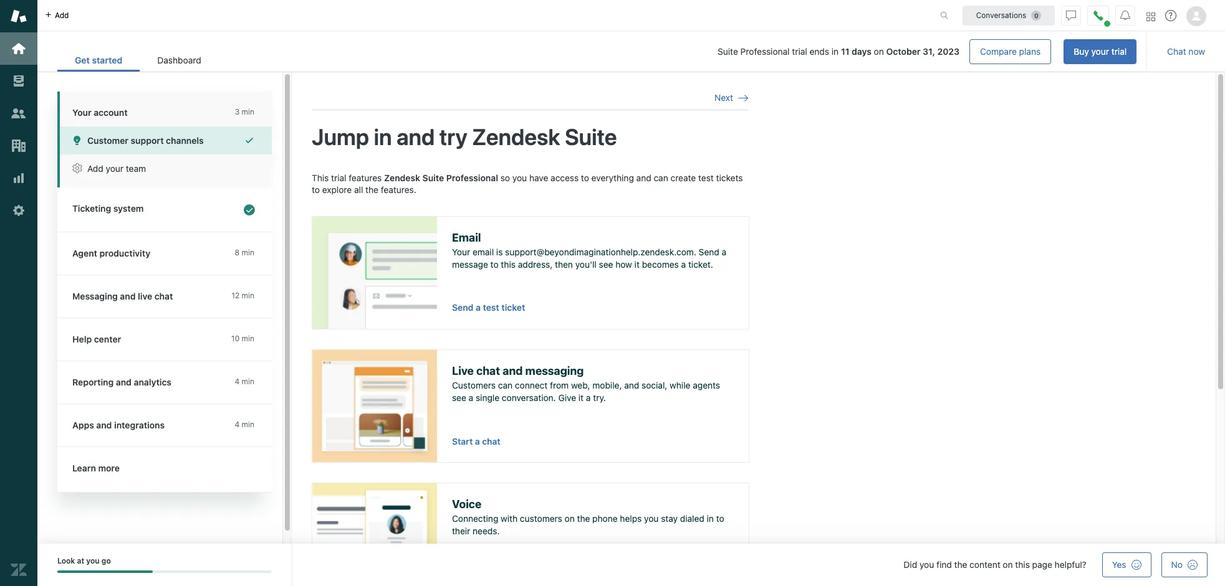 Task type: vqa. For each thing, say whether or not it's contained in the screenshot.
the 0 for Recently solved tickets
no



Task type: locate. For each thing, give the bounding box(es) containing it.
address,
[[518, 259, 553, 270]]

and left try
[[397, 124, 435, 150]]

your for buy
[[1092, 46, 1109, 57]]

0 horizontal spatial trial
[[331, 172, 346, 183]]

days
[[852, 46, 872, 57]]

professional left ends
[[741, 46, 790, 57]]

zendesk image
[[11, 563, 27, 579]]

0 vertical spatial chat
[[154, 291, 173, 302]]

suite down try
[[423, 172, 444, 183]]

message
[[452, 259, 488, 270]]

add
[[87, 163, 103, 174]]

1 horizontal spatial can
[[654, 172, 668, 183]]

you'll
[[575, 259, 597, 270]]

0 vertical spatial see
[[599, 259, 613, 270]]

example of conversation inside of messaging and the customer is asking the agent about changing the size of the retail order. image
[[312, 350, 437, 463]]

example of how the agent accepts an incoming phone call as well as how to log the details of the call. image
[[312, 484, 437, 587]]

0 vertical spatial 4 min
[[235, 377, 254, 387]]

team
[[126, 163, 146, 174]]

october
[[887, 46, 921, 57]]

send a test ticket link
[[452, 303, 525, 313]]

tab list
[[57, 49, 219, 72]]

trial inside button
[[1112, 46, 1127, 57]]

next
[[715, 92, 733, 103]]

and
[[397, 124, 435, 150], [637, 172, 652, 183], [120, 291, 136, 302], [503, 365, 523, 378], [116, 377, 132, 388], [624, 381, 639, 391], [96, 420, 112, 431]]

on right days
[[874, 46, 884, 57]]

add your team
[[87, 163, 146, 174]]

2023
[[938, 46, 960, 57]]

to down 'is'
[[491, 259, 499, 270]]

can up single
[[498, 381, 513, 391]]

test
[[699, 172, 714, 183], [483, 303, 499, 313]]

the left phone
[[577, 514, 590, 525]]

you inside so you have access to everything and can create test tickets to explore all the features.
[[513, 172, 527, 183]]

test inside so you have access to everything and can create test tickets to explore all the features.
[[699, 172, 714, 183]]

2 min from the top
[[242, 248, 254, 258]]

1 vertical spatial on
[[565, 514, 575, 525]]

add
[[55, 10, 69, 20]]

messaging and live chat
[[72, 291, 173, 302]]

get started image
[[11, 41, 27, 57]]

you left stay
[[644, 514, 659, 525]]

1 horizontal spatial zendesk
[[472, 124, 560, 150]]

2 horizontal spatial the
[[955, 560, 968, 571]]

2 horizontal spatial in
[[832, 46, 839, 57]]

trial
[[792, 46, 807, 57], [1112, 46, 1127, 57], [331, 172, 346, 183]]

1 4 min from the top
[[235, 377, 254, 387]]

send
[[699, 247, 720, 258], [452, 303, 474, 313]]

no button
[[1162, 553, 1208, 578]]

0 vertical spatial your
[[72, 107, 91, 118]]

1 vertical spatial your
[[452, 247, 470, 258]]

features.
[[381, 185, 416, 195]]

min for reporting and analytics
[[242, 377, 254, 387]]

the right find
[[955, 560, 968, 571]]

3 min from the top
[[242, 291, 254, 301]]

it right how
[[635, 259, 640, 270]]

0 horizontal spatial test
[[483, 303, 499, 313]]

1 horizontal spatial your
[[452, 247, 470, 258]]

1 horizontal spatial suite
[[565, 124, 617, 150]]

test right create
[[699, 172, 714, 183]]

dashboard tab
[[140, 49, 219, 72]]

2 4 min from the top
[[235, 420, 254, 430]]

1 vertical spatial it
[[579, 393, 584, 403]]

chat right the start
[[482, 437, 501, 447]]

suite inside the content-title region
[[565, 124, 617, 150]]

footer
[[37, 544, 1225, 587]]

1 vertical spatial this
[[1016, 560, 1030, 571]]

1 horizontal spatial your
[[1092, 46, 1109, 57]]

send down message
[[452, 303, 474, 313]]

1 horizontal spatial trial
[[792, 46, 807, 57]]

in left 11 in the top right of the page
[[832, 46, 839, 57]]

professional left so
[[446, 172, 498, 183]]

min for apps and integrations
[[242, 420, 254, 430]]

0 vertical spatial zendesk
[[472, 124, 560, 150]]

and left analytics
[[116, 377, 132, 388]]

6 min from the top
[[242, 420, 254, 430]]

suite up next
[[718, 46, 738, 57]]

trial up the explore
[[331, 172, 346, 183]]

4
[[235, 377, 240, 387], [235, 420, 240, 430]]

0 horizontal spatial can
[[498, 381, 513, 391]]

next button
[[715, 92, 748, 104]]

1 vertical spatial can
[[498, 381, 513, 391]]

min for messaging and live chat
[[242, 291, 254, 301]]

at
[[77, 557, 84, 566]]

1 horizontal spatial in
[[707, 514, 714, 525]]

agent
[[72, 248, 97, 259]]

to right dialed
[[716, 514, 724, 525]]

and right apps
[[96, 420, 112, 431]]

zendesk up features.
[[384, 172, 420, 183]]

0 vertical spatial suite
[[718, 46, 738, 57]]

see down support@beyondimaginationhelp.zendesk.com.
[[599, 259, 613, 270]]

your inside your account "heading"
[[72, 107, 91, 118]]

and inside the content-title region
[[397, 124, 435, 150]]

10 min
[[231, 334, 254, 344]]

started
[[92, 55, 122, 65]]

2 horizontal spatial on
[[1003, 560, 1013, 571]]

zendesk products image
[[1147, 12, 1156, 21]]

chat up customers
[[476, 365, 500, 378]]

zendesk
[[472, 124, 560, 150], [384, 172, 420, 183]]

the right all
[[366, 185, 379, 195]]

to
[[581, 172, 589, 183], [312, 185, 320, 195], [491, 259, 499, 270], [716, 514, 724, 525]]

the inside 'footer'
[[955, 560, 968, 571]]

content-title region
[[312, 123, 748, 152]]

have
[[529, 172, 548, 183]]

is
[[496, 247, 503, 258]]

send inside email your email is support@beyondimaginationhelp.zendesk.com. send a message to this address, then you'll see how it becomes a ticket.
[[699, 247, 720, 258]]

in
[[832, 46, 839, 57], [374, 124, 392, 150], [707, 514, 714, 525]]

in right jump
[[374, 124, 392, 150]]

see down customers
[[452, 393, 466, 403]]

learn more button
[[57, 448, 269, 490]]

1 horizontal spatial see
[[599, 259, 613, 270]]

2 horizontal spatial trial
[[1112, 46, 1127, 57]]

1 horizontal spatial test
[[699, 172, 714, 183]]

more
[[98, 463, 120, 474]]

this left page
[[1016, 560, 1030, 571]]

0 vertical spatial the
[[366, 185, 379, 195]]

your inside button
[[1092, 46, 1109, 57]]

your right buy
[[1092, 46, 1109, 57]]

1 horizontal spatial this
[[1016, 560, 1030, 571]]

center
[[94, 334, 121, 345]]

0 horizontal spatial it
[[579, 393, 584, 403]]

your up message
[[452, 247, 470, 258]]

1 horizontal spatial send
[[699, 247, 720, 258]]

your right add
[[106, 163, 124, 174]]

it
[[635, 259, 640, 270], [579, 393, 584, 403]]

this inside email your email is support@beyondimaginationhelp.zendesk.com. send a message to this address, then you'll see how it becomes a ticket.
[[501, 259, 516, 270]]

1 vertical spatial see
[[452, 393, 466, 403]]

1 vertical spatial zendesk
[[384, 172, 420, 183]]

1 vertical spatial 4 min
[[235, 420, 254, 430]]

min inside your account "heading"
[[242, 107, 254, 117]]

0 horizontal spatial see
[[452, 393, 466, 403]]

ticket.
[[689, 259, 713, 270]]

0 horizontal spatial on
[[565, 514, 575, 525]]

with
[[501, 514, 518, 525]]

on inside voice connecting with customers on the phone helps you stay dialed in to their needs.
[[565, 514, 575, 525]]

customers image
[[11, 105, 27, 122]]

this inside 'footer'
[[1016, 560, 1030, 571]]

3
[[235, 107, 240, 117]]

to inside voice connecting with customers on the phone helps you stay dialed in to their needs.
[[716, 514, 724, 525]]

your for add
[[106, 163, 124, 174]]

now
[[1189, 46, 1206, 57]]

1 vertical spatial chat
[[476, 365, 500, 378]]

give
[[558, 393, 576, 403]]

see
[[599, 259, 613, 270], [452, 393, 466, 403]]

main element
[[0, 0, 37, 587]]

region containing email
[[312, 172, 750, 587]]

help
[[72, 334, 92, 345]]

can inside live chat and messaging customers can connect from web, mobile, and social, while agents see a single conversation. give it a try.
[[498, 381, 513, 391]]

your
[[72, 107, 91, 118], [452, 247, 470, 258]]

5 min from the top
[[242, 377, 254, 387]]

1 vertical spatial professional
[[446, 172, 498, 183]]

4 min
[[235, 377, 254, 387], [235, 420, 254, 430]]

chat right live
[[154, 291, 173, 302]]

and right everything
[[637, 172, 652, 183]]

0 vertical spatial on
[[874, 46, 884, 57]]

email
[[452, 231, 481, 244]]

1 horizontal spatial on
[[874, 46, 884, 57]]

account
[[94, 107, 128, 118]]

look
[[57, 557, 75, 566]]

your left account
[[72, 107, 91, 118]]

1 min from the top
[[242, 107, 254, 117]]

can left create
[[654, 172, 668, 183]]

1 horizontal spatial the
[[577, 514, 590, 525]]

trial down notifications image
[[1112, 46, 1127, 57]]

2 vertical spatial the
[[955, 560, 968, 571]]

trial for professional
[[792, 46, 807, 57]]

dialed
[[680, 514, 705, 525]]

8 min
[[235, 248, 254, 258]]

1 vertical spatial your
[[106, 163, 124, 174]]

2 vertical spatial chat
[[482, 437, 501, 447]]

0 vertical spatial can
[[654, 172, 668, 183]]

1 horizontal spatial it
[[635, 259, 640, 270]]

chat inside button
[[482, 437, 501, 447]]

footer containing did you find the content on this page helpful?
[[37, 544, 1225, 587]]

0 vertical spatial 4
[[235, 377, 240, 387]]

test left ticket
[[483, 303, 499, 313]]

and left the social,
[[624, 381, 639, 391]]

learn more
[[72, 463, 120, 474]]

zendesk up so
[[472, 124, 560, 150]]

2 vertical spatial on
[[1003, 560, 1013, 571]]

2 vertical spatial in
[[707, 514, 714, 525]]

0 vertical spatial your
[[1092, 46, 1109, 57]]

October 31, 2023 text field
[[887, 46, 960, 57]]

can
[[654, 172, 668, 183], [498, 381, 513, 391]]

0 vertical spatial test
[[699, 172, 714, 183]]

2 4 from the top
[[235, 420, 240, 430]]

1 vertical spatial the
[[577, 514, 590, 525]]

see inside email your email is support@beyondimaginationhelp.zendesk.com. send a message to this address, then you'll see how it becomes a ticket.
[[599, 259, 613, 270]]

1 vertical spatial send
[[452, 303, 474, 313]]

customer support channels
[[87, 135, 204, 146]]

region
[[312, 172, 750, 587]]

in right dialed
[[707, 514, 714, 525]]

dashboard
[[157, 55, 201, 65]]

0 horizontal spatial your
[[72, 107, 91, 118]]

on right customers
[[565, 514, 575, 525]]

suite up everything
[[565, 124, 617, 150]]

0 vertical spatial send
[[699, 247, 720, 258]]

12 min
[[232, 291, 254, 301]]

0 horizontal spatial your
[[106, 163, 124, 174]]

it down web,
[[579, 393, 584, 403]]

on right content
[[1003, 560, 1013, 571]]

customer support channels button
[[60, 127, 272, 155]]

buy your trial button
[[1064, 39, 1137, 64]]

0 horizontal spatial the
[[366, 185, 379, 195]]

live
[[138, 291, 152, 302]]

you right at
[[86, 557, 100, 566]]

1 horizontal spatial professional
[[741, 46, 790, 57]]

1 vertical spatial in
[[374, 124, 392, 150]]

tickets
[[716, 172, 743, 183]]

you right so
[[513, 172, 527, 183]]

get help image
[[1166, 10, 1177, 21]]

phone
[[593, 514, 618, 525]]

ticketing system
[[72, 203, 144, 214]]

0 vertical spatial it
[[635, 259, 640, 270]]

0 horizontal spatial in
[[374, 124, 392, 150]]

11
[[841, 46, 850, 57]]

productivity
[[100, 248, 150, 259]]

0 vertical spatial this
[[501, 259, 516, 270]]

0 horizontal spatial zendesk
[[384, 172, 420, 183]]

a inside button
[[475, 437, 480, 447]]

1 vertical spatial 4
[[235, 420, 240, 430]]

the inside so you have access to everything and can create test tickets to explore all the features.
[[366, 185, 379, 195]]

try
[[440, 124, 468, 150]]

8
[[235, 248, 240, 258]]

4 for reporting and analytics
[[235, 377, 240, 387]]

send up ticket.
[[699, 247, 720, 258]]

professional
[[741, 46, 790, 57], [446, 172, 498, 183]]

helpful?
[[1055, 560, 1087, 571]]

no
[[1172, 560, 1183, 571]]

your inside button
[[106, 163, 124, 174]]

4 min from the top
[[242, 334, 254, 344]]

1 4 from the top
[[235, 377, 240, 387]]

support@beyondimaginationhelp.zendesk.com.
[[505, 247, 697, 258]]

trial left ends
[[792, 46, 807, 57]]

get
[[75, 55, 90, 65]]

1 vertical spatial suite
[[565, 124, 617, 150]]

2 vertical spatial suite
[[423, 172, 444, 183]]

to inside email your email is support@beyondimaginationhelp.zendesk.com. send a message to this address, then you'll see how it becomes a ticket.
[[491, 259, 499, 270]]

start
[[452, 437, 473, 447]]

this down 'is'
[[501, 259, 516, 270]]

0 horizontal spatial this
[[501, 259, 516, 270]]

section
[[229, 39, 1137, 64]]

0 vertical spatial in
[[832, 46, 839, 57]]



Task type: describe. For each thing, give the bounding box(es) containing it.
chat now
[[1168, 46, 1206, 57]]

to down this
[[312, 185, 320, 195]]

1 vertical spatial test
[[483, 303, 499, 313]]

single
[[476, 393, 500, 403]]

it inside email your email is support@beyondimaginationhelp.zendesk.com. send a message to this address, then you'll see how it becomes a ticket.
[[635, 259, 640, 270]]

in inside the content-title region
[[374, 124, 392, 150]]

min for agent productivity
[[242, 248, 254, 258]]

try.
[[593, 393, 606, 403]]

send a test ticket
[[452, 303, 525, 313]]

live chat and messaging customers can connect from web, mobile, and social, while agents see a single conversation. give it a try.
[[452, 365, 720, 403]]

progress-bar progress bar
[[57, 572, 272, 574]]

so
[[501, 172, 510, 183]]

so you have access to everything and can create test tickets to explore all the features.
[[312, 172, 743, 195]]

the inside voice connecting with customers on the phone helps you stay dialed in to their needs.
[[577, 514, 590, 525]]

yes button
[[1102, 553, 1152, 578]]

section containing suite professional trial ends in
[[229, 39, 1137, 64]]

min for your account
[[242, 107, 254, 117]]

ends
[[810, 46, 829, 57]]

on inside section
[[874, 46, 884, 57]]

messaging
[[525, 365, 584, 378]]

min for help center
[[242, 334, 254, 344]]

you inside voice connecting with customers on the phone helps you stay dialed in to their needs.
[[644, 514, 659, 525]]

it inside live chat and messaging customers can connect from web, mobile, and social, while agents see a single conversation. give it a try.
[[579, 393, 584, 403]]

connect
[[515, 381, 548, 391]]

stay
[[661, 514, 678, 525]]

and inside so you have access to everything and can create test tickets to explore all the features.
[[637, 172, 652, 183]]

analytics
[[134, 377, 172, 388]]

0 horizontal spatial suite
[[423, 172, 444, 183]]

to right access
[[581, 172, 589, 183]]

features
[[349, 172, 382, 183]]

becomes
[[642, 259, 679, 270]]

zendesk inside the content-title region
[[472, 124, 560, 150]]

everything
[[592, 172, 634, 183]]

web,
[[571, 381, 590, 391]]

buy
[[1074, 46, 1089, 57]]

from
[[550, 381, 569, 391]]

admin image
[[11, 203, 27, 219]]

helps
[[620, 514, 642, 525]]

example of email conversation inside of the ticketing system and the customer is asking the agent about reimbursement policy. image
[[312, 217, 437, 329]]

access
[[551, 172, 579, 183]]

notifications image
[[1121, 10, 1131, 20]]

apps and integrations
[[72, 420, 165, 431]]

system
[[113, 203, 144, 214]]

compare plans
[[980, 46, 1041, 57]]

messaging
[[72, 291, 118, 302]]

buy your trial
[[1074, 46, 1127, 57]]

compare plans button
[[970, 39, 1052, 64]]

yes
[[1112, 560, 1127, 571]]

help center
[[72, 334, 121, 345]]

3 min
[[235, 107, 254, 117]]

did
[[904, 560, 918, 571]]

look at you go
[[57, 557, 111, 566]]

2 horizontal spatial suite
[[718, 46, 738, 57]]

0 horizontal spatial professional
[[446, 172, 498, 183]]

voice
[[452, 498, 482, 511]]

chat now button
[[1158, 39, 1216, 64]]

how
[[616, 259, 632, 270]]

chat inside live chat and messaging customers can connect from web, mobile, and social, while agents see a single conversation. give it a try.
[[476, 365, 500, 378]]

support
[[131, 135, 164, 146]]

reporting and analytics
[[72, 377, 172, 388]]

31,
[[923, 46, 935, 57]]

add button
[[37, 0, 76, 31]]

all
[[354, 185, 363, 195]]

progress bar image
[[57, 572, 153, 574]]

connecting
[[452, 514, 499, 525]]

you right did
[[920, 560, 934, 571]]

your account heading
[[57, 92, 272, 127]]

get started
[[75, 55, 122, 65]]

while
[[670, 381, 691, 391]]

page
[[1033, 560, 1053, 571]]

on inside 'footer'
[[1003, 560, 1013, 571]]

chat
[[1168, 46, 1187, 57]]

needs.
[[473, 526, 500, 537]]

4 min for integrations
[[235, 420, 254, 430]]

4 min for analytics
[[235, 377, 254, 387]]

0 horizontal spatial send
[[452, 303, 474, 313]]

this
[[312, 172, 329, 183]]

voice connecting with customers on the phone helps you stay dialed in to their needs.
[[452, 498, 724, 537]]

this trial features zendesk suite professional
[[312, 172, 498, 183]]

conversation.
[[502, 393, 556, 403]]

see inside live chat and messaging customers can connect from web, mobile, and social, while agents see a single conversation. give it a try.
[[452, 393, 466, 403]]

start a chat button
[[452, 436, 501, 448]]

then
[[555, 259, 573, 270]]

explore
[[322, 185, 352, 195]]

suite professional trial ends in 11 days on october 31, 2023
[[718, 46, 960, 57]]

button displays agent's chat status as invisible. image
[[1066, 10, 1076, 20]]

customer
[[87, 135, 129, 146]]

apps
[[72, 420, 94, 431]]

tab list containing get started
[[57, 49, 219, 72]]

ticketing system button
[[57, 188, 269, 232]]

customers
[[452, 381, 496, 391]]

content
[[970, 560, 1001, 571]]

reporting image
[[11, 170, 27, 186]]

and up connect
[[503, 365, 523, 378]]

compare
[[980, 46, 1017, 57]]

zendesk inside region
[[384, 172, 420, 183]]

4 for apps and integrations
[[235, 420, 240, 430]]

views image
[[11, 73, 27, 89]]

0 vertical spatial professional
[[741, 46, 790, 57]]

find
[[937, 560, 952, 571]]

jump
[[312, 124, 369, 150]]

conversations button
[[963, 5, 1055, 25]]

in inside voice connecting with customers on the phone helps you stay dialed in to their needs.
[[707, 514, 714, 525]]

live
[[452, 365, 474, 378]]

conversations
[[976, 10, 1027, 20]]

plans
[[1019, 46, 1041, 57]]

create
[[671, 172, 696, 183]]

can inside so you have access to everything and can create test tickets to explore all the features.
[[654, 172, 668, 183]]

organizations image
[[11, 138, 27, 154]]

zendesk support image
[[11, 8, 27, 24]]

and left live
[[120, 291, 136, 302]]

trial for your
[[1112, 46, 1127, 57]]

start a chat
[[452, 437, 501, 447]]

go
[[102, 557, 111, 566]]

their
[[452, 526, 470, 537]]

social,
[[642, 381, 668, 391]]

your inside email your email is support@beyondimaginationhelp.zendesk.com. send a message to this address, then you'll see how it becomes a ticket.
[[452, 247, 470, 258]]

customers
[[520, 514, 562, 525]]

agents
[[693, 381, 720, 391]]

12
[[232, 291, 240, 301]]



